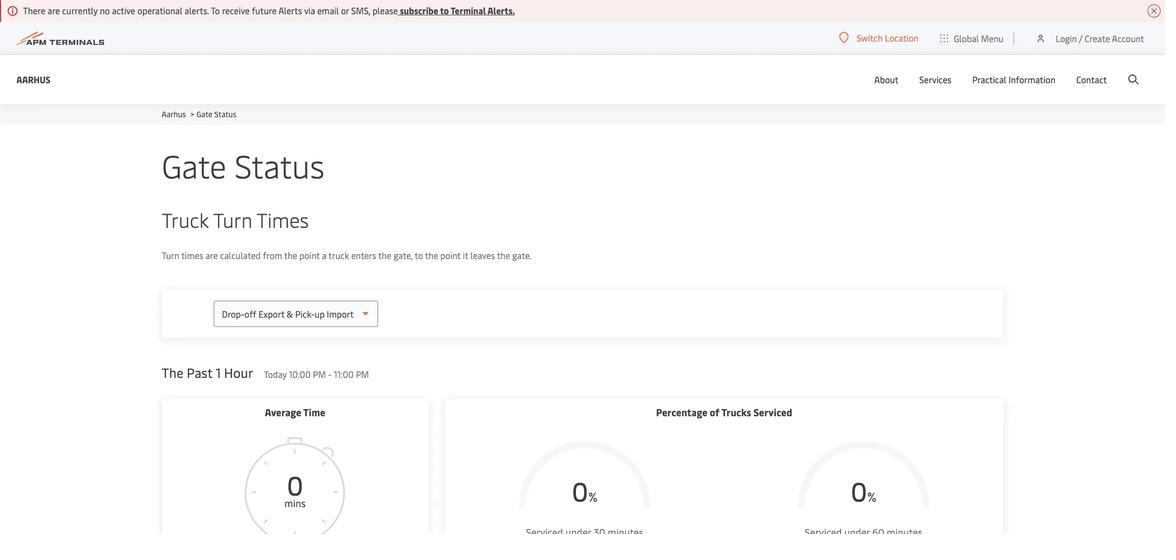 Task type: describe. For each thing, give the bounding box(es) containing it.
there
[[23, 4, 45, 16]]

1 vertical spatial aarhus link
[[162, 109, 186, 120]]

global
[[954, 32, 980, 44]]

gate.
[[513, 249, 532, 262]]

1 the from the left
[[284, 249, 297, 262]]

truck turn times
[[162, 206, 309, 233]]

currently
[[62, 4, 98, 16]]

2 the from the left
[[378, 249, 392, 262]]

calculated
[[220, 249, 261, 262]]

2 point from the left
[[441, 249, 461, 262]]

login
[[1056, 32, 1078, 44]]

close alert image
[[1148, 4, 1161, 18]]

2 horizontal spatial 0
[[851, 473, 868, 509]]

1 vertical spatial gate
[[162, 144, 227, 187]]

practical
[[973, 73, 1007, 86]]

contact
[[1077, 73, 1108, 86]]

or
[[341, 4, 349, 16]]

a
[[322, 249, 327, 262]]

percentage of trucks serviced
[[656, 406, 793, 419]]

4 the from the left
[[497, 249, 510, 262]]

0 horizontal spatial 0
[[287, 467, 303, 503]]

the past 1 hour
[[162, 364, 253, 382]]

menu
[[982, 32, 1004, 44]]

the
[[162, 364, 184, 382]]

times
[[181, 249, 203, 262]]

sms,
[[351, 4, 371, 16]]

about
[[875, 73, 899, 86]]

0 vertical spatial turn
[[213, 206, 252, 233]]

-
[[328, 368, 332, 381]]

location
[[885, 32, 919, 44]]

time
[[303, 406, 326, 419]]

1 horizontal spatial 0
[[572, 473, 589, 509]]

1 pm from the left
[[313, 368, 326, 381]]

switch
[[857, 32, 883, 44]]

receive
[[222, 4, 250, 16]]

0 vertical spatial aarhus link
[[16, 73, 51, 86]]

gate status
[[162, 144, 325, 187]]

aarhus for aarhus > gate status
[[162, 109, 186, 120]]

0 vertical spatial gate
[[197, 109, 212, 120]]

truck
[[329, 249, 349, 262]]

about button
[[875, 55, 899, 104]]

terminal
[[451, 4, 486, 16]]

aarhus for aarhus
[[16, 73, 51, 85]]

1 horizontal spatial to
[[440, 4, 449, 16]]

trucks
[[722, 406, 752, 419]]

11:00
[[334, 368, 354, 381]]

services button
[[920, 55, 952, 104]]

there are currently no active operational alerts. to receive future alerts via email or sms, please subscribe to terminal alerts.
[[23, 4, 515, 16]]

it
[[463, 249, 469, 262]]

0 horizontal spatial to
[[415, 249, 423, 262]]

today
[[264, 368, 287, 381]]

from
[[263, 249, 282, 262]]

login / create account link
[[1036, 22, 1145, 54]]

turn times are calculated from the point a truck enters the gate, to the point it leaves the gate.
[[162, 249, 532, 262]]

2 0 % from the left
[[851, 473, 877, 509]]

contact button
[[1077, 55, 1108, 104]]

today 10:00 pm - 11:00 pm
[[264, 368, 369, 381]]

login / create account
[[1056, 32, 1145, 44]]

future
[[252, 4, 277, 16]]

information
[[1009, 73, 1056, 86]]

>
[[191, 109, 194, 120]]

2 % from the left
[[868, 489, 877, 506]]



Task type: locate. For each thing, give the bounding box(es) containing it.
account
[[1112, 32, 1145, 44]]

0 vertical spatial aarhus
[[16, 73, 51, 85]]

the right from
[[284, 249, 297, 262]]

gate
[[197, 109, 212, 120], [162, 144, 227, 187]]

enters
[[351, 249, 376, 262]]

the right 'gate,'
[[425, 249, 438, 262]]

of
[[710, 406, 720, 419]]

aarhus link
[[16, 73, 51, 86], [162, 109, 186, 120]]

subscribe
[[400, 4, 439, 16]]

0 %
[[572, 473, 598, 509], [851, 473, 877, 509]]

average time
[[265, 406, 326, 419]]

to
[[211, 4, 220, 16]]

subscribe to terminal alerts. link
[[398, 4, 515, 16]]

0 horizontal spatial turn
[[162, 249, 179, 262]]

turn
[[213, 206, 252, 233], [162, 249, 179, 262]]

0 horizontal spatial 0 %
[[572, 473, 598, 509]]

3 the from the left
[[425, 249, 438, 262]]

status up times
[[235, 144, 325, 187]]

alerts.
[[488, 4, 515, 16]]

0 horizontal spatial aarhus link
[[16, 73, 51, 86]]

the
[[284, 249, 297, 262], [378, 249, 392, 262], [425, 249, 438, 262], [497, 249, 510, 262]]

0 vertical spatial are
[[48, 4, 60, 16]]

1 horizontal spatial turn
[[213, 206, 252, 233]]

global menu button
[[930, 22, 1015, 55]]

mins
[[285, 497, 306, 510]]

services
[[920, 73, 952, 86]]

global menu
[[954, 32, 1004, 44]]

point
[[300, 249, 320, 262], [441, 249, 461, 262]]

are
[[48, 4, 60, 16], [206, 249, 218, 262]]

average
[[265, 406, 301, 419]]

via
[[304, 4, 315, 16]]

1 horizontal spatial aarhus
[[162, 109, 186, 120]]

0 horizontal spatial are
[[48, 4, 60, 16]]

gate,
[[394, 249, 413, 262]]

times
[[257, 206, 309, 233]]

0 horizontal spatial point
[[300, 249, 320, 262]]

practical information
[[973, 73, 1056, 86]]

pm
[[313, 368, 326, 381], [356, 368, 369, 381]]

are right there
[[48, 4, 60, 16]]

2 pm from the left
[[356, 368, 369, 381]]

1 horizontal spatial %
[[868, 489, 877, 506]]

1 vertical spatial turn
[[162, 249, 179, 262]]

1 vertical spatial are
[[206, 249, 218, 262]]

1 vertical spatial status
[[235, 144, 325, 187]]

status
[[214, 109, 237, 120], [235, 144, 325, 187]]

alerts.
[[185, 4, 209, 16]]

are right times
[[206, 249, 218, 262]]

alerts
[[279, 4, 302, 16]]

serviced
[[754, 406, 793, 419]]

10:00
[[289, 368, 311, 381]]

0 horizontal spatial aarhus
[[16, 73, 51, 85]]

create
[[1085, 32, 1111, 44]]

aarhus
[[16, 73, 51, 85], [162, 109, 186, 120]]

1 horizontal spatial aarhus link
[[162, 109, 186, 120]]

%
[[589, 489, 598, 506], [868, 489, 877, 506]]

1 point from the left
[[300, 249, 320, 262]]

truck
[[162, 206, 209, 233]]

turn left times
[[162, 249, 179, 262]]

hour
[[224, 364, 253, 382]]

to right 'gate,'
[[415, 249, 423, 262]]

0 vertical spatial status
[[214, 109, 237, 120]]

0
[[287, 467, 303, 503], [572, 473, 589, 509], [851, 473, 868, 509]]

0 horizontal spatial pm
[[313, 368, 326, 381]]

1 horizontal spatial point
[[441, 249, 461, 262]]

leaves
[[471, 249, 495, 262]]

operational
[[137, 4, 183, 16]]

percentage
[[656, 406, 708, 419]]

/
[[1079, 32, 1083, 44]]

active
[[112, 4, 135, 16]]

the left 'gate.'
[[497, 249, 510, 262]]

please
[[373, 4, 398, 16]]

1 % from the left
[[589, 489, 598, 506]]

practical information button
[[973, 55, 1056, 104]]

past
[[187, 364, 213, 382]]

aarhus > gate status
[[162, 109, 237, 120]]

no
[[100, 4, 110, 16]]

gate down >
[[162, 144, 227, 187]]

point left the a
[[300, 249, 320, 262]]

1 horizontal spatial 0 %
[[851, 473, 877, 509]]

switch location
[[857, 32, 919, 44]]

1
[[216, 364, 221, 382]]

1 horizontal spatial are
[[206, 249, 218, 262]]

turn up calculated
[[213, 206, 252, 233]]

0 horizontal spatial %
[[589, 489, 598, 506]]

to left the terminal
[[440, 4, 449, 16]]

switch location button
[[840, 32, 919, 44]]

to
[[440, 4, 449, 16], [415, 249, 423, 262]]

gate right >
[[197, 109, 212, 120]]

email
[[317, 4, 339, 16]]

point left it
[[441, 249, 461, 262]]

status right >
[[214, 109, 237, 120]]

the left 'gate,'
[[378, 249, 392, 262]]

pm left -
[[313, 368, 326, 381]]

1 0 % from the left
[[572, 473, 598, 509]]

0 vertical spatial to
[[440, 4, 449, 16]]

1 vertical spatial aarhus
[[162, 109, 186, 120]]

1 horizontal spatial pm
[[356, 368, 369, 381]]

pm right 11:00
[[356, 368, 369, 381]]

1 vertical spatial to
[[415, 249, 423, 262]]



Task type: vqa. For each thing, say whether or not it's contained in the screenshot.
THE LOS inside the Pier 400 Los Angeles
no



